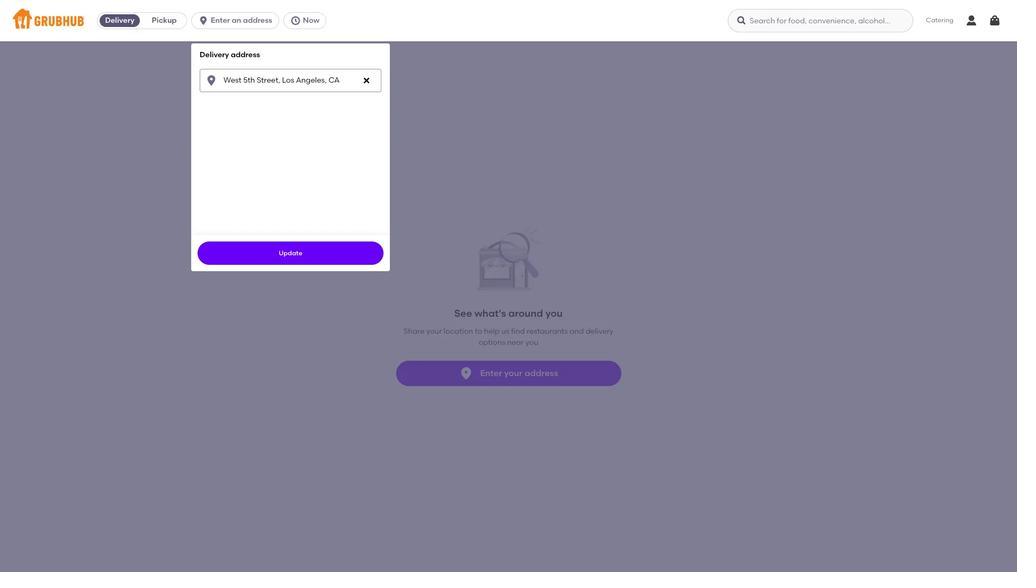 Task type: locate. For each thing, give the bounding box(es) containing it.
now button
[[283, 12, 331, 29]]

address inside button
[[525, 368, 558, 378]]

your inside share your location to help us find restaurants and delivery options near you
[[426, 327, 442, 336]]

1 horizontal spatial enter
[[480, 368, 502, 378]]

0 vertical spatial enter
[[211, 16, 230, 25]]

svg image
[[989, 14, 1002, 27], [198, 15, 209, 26], [205, 74, 218, 87]]

near
[[507, 338, 524, 347]]

enter
[[211, 16, 230, 25], [480, 368, 502, 378]]

around
[[509, 307, 543, 320]]

1 horizontal spatial delivery
[[200, 50, 229, 59]]

Enter an address search field
[[200, 69, 382, 92]]

0 vertical spatial address
[[243, 16, 272, 25]]

enter your address button
[[396, 361, 621, 386]]

0 horizontal spatial you
[[526, 338, 539, 347]]

delivery
[[105, 16, 134, 25], [200, 50, 229, 59]]

update button
[[198, 241, 384, 265]]

delivery button
[[98, 12, 142, 29]]

2 vertical spatial address
[[525, 368, 558, 378]]

enter right "position icon"
[[480, 368, 502, 378]]

enter inside button
[[480, 368, 502, 378]]

see
[[455, 307, 472, 320]]

you
[[546, 307, 563, 320], [526, 338, 539, 347]]

delivery down enter an address 'button'
[[200, 50, 229, 59]]

0 vertical spatial delivery
[[105, 16, 134, 25]]

1 vertical spatial you
[[526, 338, 539, 347]]

your
[[426, 327, 442, 336], [504, 368, 523, 378]]

enter inside 'button'
[[211, 16, 230, 25]]

and
[[570, 327, 584, 336]]

catering button
[[919, 9, 961, 33]]

your down near
[[504, 368, 523, 378]]

address inside 'button'
[[243, 16, 272, 25]]

1 vertical spatial your
[[504, 368, 523, 378]]

share your location to help us find restaurants and delivery options near you
[[404, 327, 614, 347]]

svg image
[[290, 15, 301, 26], [737, 15, 747, 26], [363, 76, 371, 85]]

0 vertical spatial your
[[426, 327, 442, 336]]

delivery inside delivery button
[[105, 16, 134, 25]]

delivery left pickup
[[105, 16, 134, 25]]

you right near
[[526, 338, 539, 347]]

address right an
[[243, 16, 272, 25]]

pickup button
[[142, 12, 187, 29]]

1 horizontal spatial your
[[504, 368, 523, 378]]

0 vertical spatial you
[[546, 307, 563, 320]]

catering
[[926, 17, 954, 24]]

0 horizontal spatial enter
[[211, 16, 230, 25]]

0 horizontal spatial your
[[426, 327, 442, 336]]

restaurants
[[527, 327, 568, 336]]

you up restaurants
[[546, 307, 563, 320]]

1 vertical spatial delivery
[[200, 50, 229, 59]]

an
[[232, 16, 241, 25]]

enter for enter an address
[[211, 16, 230, 25]]

address down restaurants
[[525, 368, 558, 378]]

delivery for delivery
[[105, 16, 134, 25]]

0 horizontal spatial delivery
[[105, 16, 134, 25]]

enter an address
[[211, 16, 272, 25]]

enter left an
[[211, 16, 230, 25]]

address for enter an address
[[243, 16, 272, 25]]

enter your address
[[480, 368, 558, 378]]

your inside enter your address button
[[504, 368, 523, 378]]

address
[[243, 16, 272, 25], [231, 50, 260, 59], [525, 368, 558, 378]]

svg image inside enter an address 'button'
[[198, 15, 209, 26]]

0 horizontal spatial svg image
[[290, 15, 301, 26]]

1 vertical spatial enter
[[480, 368, 502, 378]]

address for enter your address
[[525, 368, 558, 378]]

your right share
[[426, 327, 442, 336]]

address down enter an address
[[231, 50, 260, 59]]



Task type: vqa. For each thing, say whether or not it's contained in the screenshot.
leftmost the Pizza
no



Task type: describe. For each thing, give the bounding box(es) containing it.
now
[[303, 16, 320, 25]]

options
[[479, 338, 506, 347]]

1 horizontal spatial you
[[546, 307, 563, 320]]

location
[[444, 327, 473, 336]]

delivery
[[586, 327, 614, 336]]

your for share
[[426, 327, 442, 336]]

your for enter
[[504, 368, 523, 378]]

pickup
[[152, 16, 177, 25]]

delivery address
[[200, 50, 260, 59]]

update
[[279, 249, 303, 257]]

position icon image
[[459, 366, 474, 381]]

1 vertical spatial address
[[231, 50, 260, 59]]

help
[[484, 327, 500, 336]]

share
[[404, 327, 425, 336]]

enter for enter your address
[[480, 368, 502, 378]]

us
[[502, 327, 510, 336]]

what's
[[475, 307, 506, 320]]

svg image inside now button
[[290, 15, 301, 26]]

find
[[511, 327, 525, 336]]

you inside share your location to help us find restaurants and delivery options near you
[[526, 338, 539, 347]]

main navigation navigation
[[0, 0, 1017, 572]]

delivery for delivery address
[[200, 50, 229, 59]]

enter an address button
[[191, 12, 283, 29]]

see what's around you
[[455, 307, 563, 320]]

1 horizontal spatial svg image
[[363, 76, 371, 85]]

2 horizontal spatial svg image
[[737, 15, 747, 26]]

to
[[475, 327, 482, 336]]



